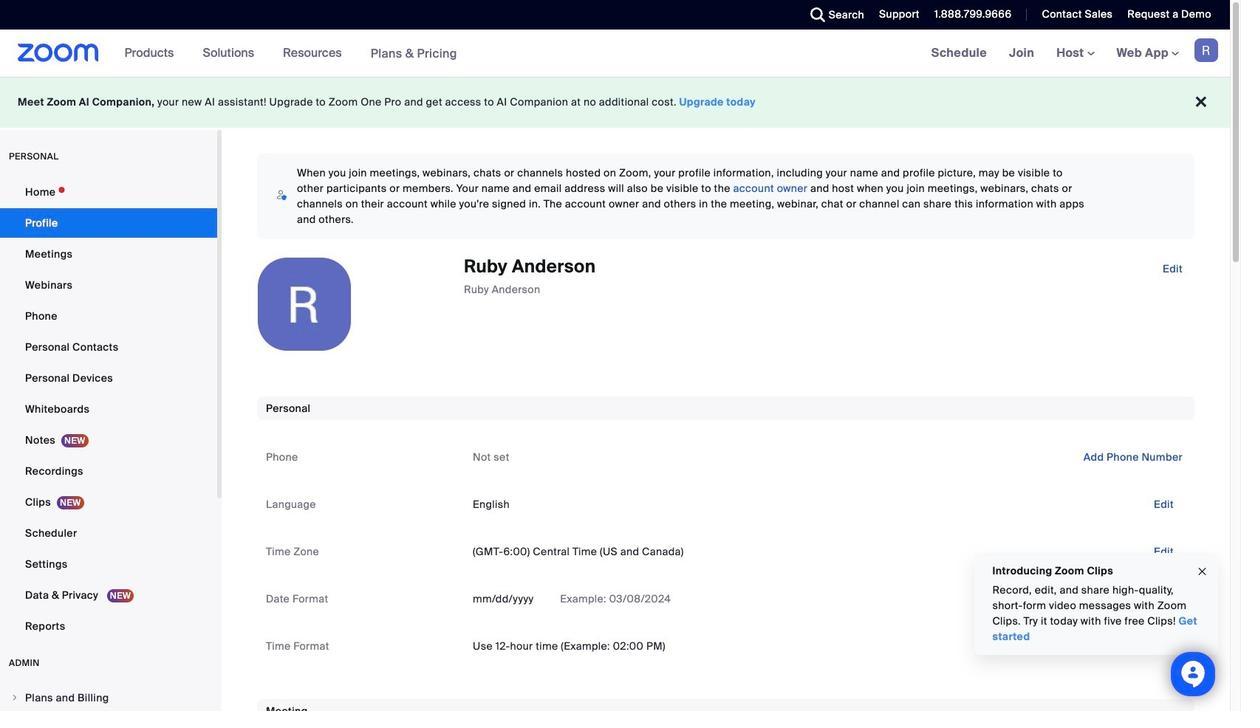 Task type: locate. For each thing, give the bounding box(es) containing it.
right image
[[10, 694, 19, 703]]

edit user photo image
[[293, 298, 316, 311]]

product information navigation
[[113, 30, 468, 78]]

footer
[[0, 77, 1230, 128]]

menu item
[[0, 684, 217, 712]]

user photo image
[[258, 258, 351, 351]]

banner
[[0, 30, 1230, 78]]



Task type: describe. For each thing, give the bounding box(es) containing it.
zoom logo image
[[18, 44, 99, 62]]

profile picture image
[[1195, 38, 1218, 62]]

personal menu menu
[[0, 177, 217, 643]]

meetings navigation
[[920, 30, 1230, 78]]

close image
[[1197, 563, 1209, 580]]



Task type: vqa. For each thing, say whether or not it's contained in the screenshot.
MENU ITEM
yes



